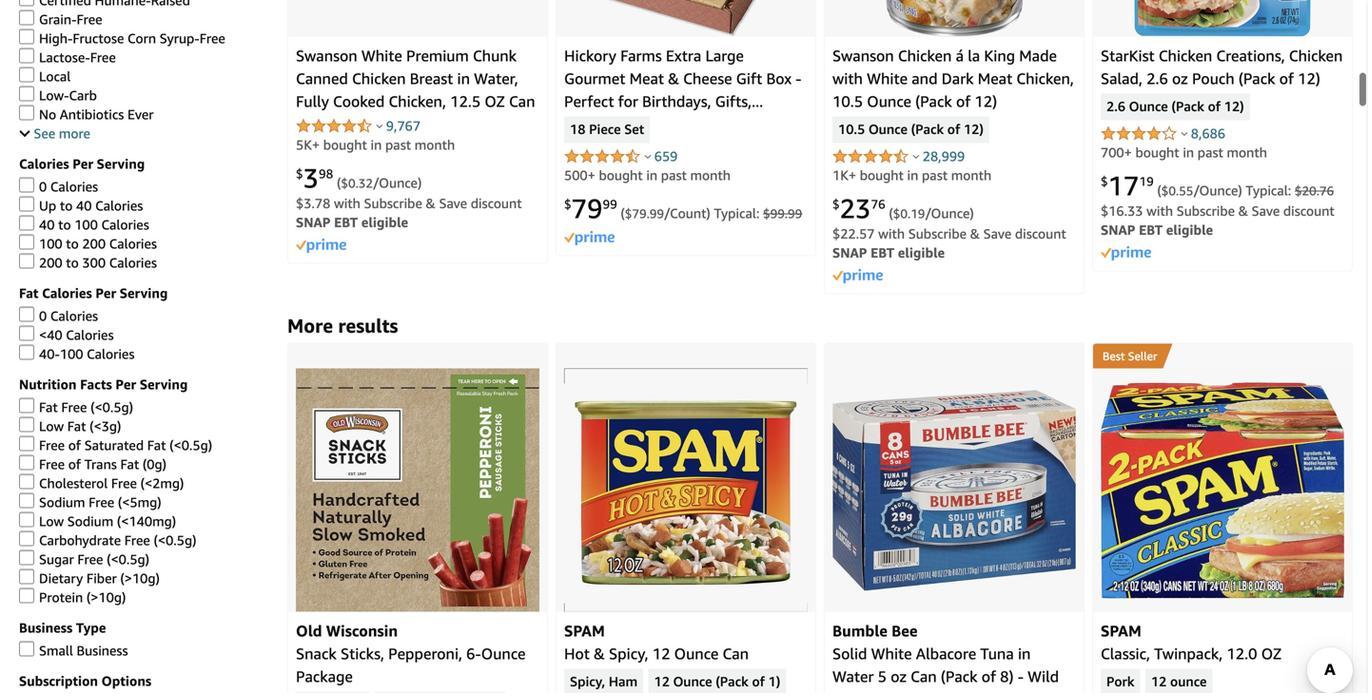 Task type: locate. For each thing, give the bounding box(es) containing it.
( inside $ 23 76 ( $0.19 /ounce) $22.57 with subscribe & save discount snap ebt eligible
[[889, 205, 893, 221]]

subscribe for 3
[[364, 195, 422, 211]]

snap down $3.78
[[296, 214, 331, 230]]

12 left ounce
[[1151, 674, 1167, 691]]

oz right 12.0
[[1261, 645, 1282, 663]]

in inside bumble bee solid white albacore tuna in water 5 oz can (pack of 8) - wild caught tuna - 29g protein p
[[1018, 645, 1031, 663]]

serving up up to 40 calories
[[97, 156, 145, 172]]

2 horizontal spatial /ounce)
[[1193, 183, 1242, 198]]

free up cholesterol
[[39, 457, 65, 472]]

1 horizontal spatial snap
[[832, 245, 867, 261]]

free for fat free (<0.5g)
[[61, 400, 87, 415]]

free up 'fructose'
[[77, 11, 102, 27]]

$ for 23
[[832, 197, 840, 212]]

7 checkbox image from the top
[[19, 398, 34, 413]]

popover image up '5k+ bought in past month'
[[376, 124, 383, 128]]

1 horizontal spatial typical:
[[1246, 183, 1291, 198]]

40 up 40 to 100 calories 'link'
[[76, 198, 92, 214]]

0
[[39, 179, 47, 195], [39, 308, 47, 324]]

spam for classic,
[[1101, 622, 1141, 640]]

7 checkbox image from the top
[[19, 234, 34, 250]]

1 horizontal spatial 200
[[82, 236, 106, 252]]

/ounce) inside $ 23 76 ( $0.19 /ounce) $22.57 with subscribe & save discount snap ebt eligible
[[925, 205, 974, 221]]

(<0.5g) up '(<2mg)'
[[169, 438, 212, 453]]

(<140mg)
[[117, 514, 176, 529]]

1 vertical spatial 0
[[39, 308, 47, 324]]

/ounce) for 3
[[373, 175, 422, 191]]

(<0.5g) up (<3g)
[[90, 400, 133, 415]]

free down (<140mg)
[[124, 533, 150, 548]]

protein
[[39, 590, 83, 606], [964, 691, 1014, 694]]

0 calories link up up
[[19, 177, 98, 195]]

sodium down cholesterol
[[39, 495, 85, 510]]

checkbox image inside grain-free link
[[19, 10, 34, 25]]

typical: for 17
[[1246, 183, 1291, 198]]

oz right 5
[[891, 668, 907, 686]]

2 horizontal spatial can
[[911, 668, 937, 686]]

& inside $ 3 98 ( $0.32 /ounce) $3.78 with subscribe & save discount snap ebt eligible
[[426, 195, 436, 211]]

/ounce) inside $ 3 98 ( $0.32 /ounce) $3.78 with subscribe & save discount snap ebt eligible
[[373, 175, 422, 191]]

$ 17 19 ( $0.55 /ounce) typical: $20.76 $16.33 with subscribe & save discount snap ebt eligible
[[1101, 170, 1335, 238]]

0 vertical spatial sodium
[[39, 495, 85, 510]]

per for calories
[[95, 285, 116, 301]]

type
[[76, 620, 106, 636]]

& down 700+ bought in past month
[[1238, 203, 1248, 219]]

8 checkbox image from the top
[[19, 254, 34, 269]]

wild
[[1028, 668, 1059, 686]]

2 vertical spatial can
[[911, 668, 937, 686]]

0 calories up <40 calories link
[[39, 308, 98, 324]]

1 0 calories from the top
[[39, 179, 98, 195]]

( right the 98
[[337, 175, 341, 191]]

0 vertical spatial business
[[19, 620, 72, 636]]

checkbox image inside low sodium (<140mg) link
[[19, 512, 34, 528]]

water,
[[474, 69, 518, 87]]

/count)
[[664, 205, 711, 221]]

1 horizontal spatial swanson
[[832, 47, 894, 65]]

0 horizontal spatial snap
[[296, 214, 331, 230]]

lactose-free link
[[19, 48, 116, 65]]

/ounce) down 1k+ bought in past month
[[925, 205, 974, 221]]

$ inside $ 17 19 ( $0.55 /ounce) typical: $20.76 $16.33 with subscribe & save discount snap ebt eligible
[[1101, 174, 1108, 189]]

1 vertical spatial 10.5
[[838, 121, 865, 138]]

5k+
[[296, 137, 320, 153]]

oz inside "spam classic, twinpack, 12.0 oz"
[[1261, 645, 1282, 663]]

28,999 link
[[923, 148, 965, 164]]

of inside swanson chicken á la king made with white and dark meat chicken, 10.5 ounce (pack of 12)
[[956, 92, 971, 110]]

discount
[[471, 195, 522, 211], [1283, 203, 1335, 219], [1015, 226, 1066, 242]]

checkbox image inside <40 calories link
[[19, 326, 34, 341]]

15 checkbox image from the top
[[19, 588, 34, 604]]

amazon prime image for 23
[[832, 269, 883, 283]]

spam inside "spam classic, twinpack, 12.0 oz"
[[1101, 622, 1141, 640]]

1 vertical spatial popover image
[[645, 154, 651, 159]]

checkbox image down 40 to 100 calories 'link'
[[19, 234, 34, 250]]

2 checkbox image from the top
[[19, 86, 34, 101]]

free right corn
[[200, 30, 225, 46]]

(<0.5g) for sugar free (<0.5g)
[[107, 552, 149, 567]]

low-
[[39, 87, 69, 103]]

free up the (<5mg)
[[111, 476, 137, 491]]

oz up 2.6 ounce (pack of 12)
[[1172, 69, 1188, 87]]

swanson up 10.5 ounce (pack of 12)
[[832, 47, 894, 65]]

checkbox image left dietary
[[19, 569, 34, 585]]

200 down 100 to 200 calories link
[[39, 255, 62, 271]]

protein down dietary
[[39, 590, 83, 606]]

1 horizontal spatial popover image
[[913, 154, 920, 159]]

14 checkbox image from the top
[[19, 550, 34, 566]]

to inside 'link'
[[58, 217, 71, 233]]

1 vertical spatial (>10g)
[[86, 590, 126, 606]]

1 horizontal spatial tuna
[[980, 645, 1014, 663]]

2 checkbox image from the top
[[19, 29, 34, 44]]

checkbox image for low-carb
[[19, 86, 34, 101]]

2 spam from the left
[[1101, 622, 1141, 640]]

checkbox image for 200 to 300 calories
[[19, 254, 34, 269]]

9 checkbox image from the top
[[19, 455, 34, 470]]

& right hot
[[594, 645, 605, 663]]

low-carb link
[[19, 86, 97, 103]]

0 vertical spatial oz
[[1172, 69, 1188, 87]]

meat inside swanson chicken á la king made with white and dark meat chicken, 10.5 ounce (pack of 12)
[[978, 69, 1013, 87]]

13 checkbox image from the top
[[19, 531, 34, 547]]

0 vertical spatial low
[[39, 419, 64, 434]]

in up $0.32
[[371, 137, 382, 153]]

1 checkbox image from the top
[[19, 10, 34, 25]]

3 checkbox image from the top
[[19, 48, 34, 63]]

1)
[[768, 674, 781, 691]]

see
[[34, 126, 55, 141]]

0 horizontal spatial oz
[[485, 92, 505, 110]]

chicken up pouch
[[1159, 47, 1212, 65]]

11 checkbox image from the top
[[19, 493, 34, 508]]

checkbox image for <40 calories
[[19, 326, 34, 341]]

8 checkbox image from the top
[[19, 436, 34, 451]]

16 checkbox image from the top
[[19, 642, 34, 657]]

1 horizontal spatial popover image
[[1181, 131, 1188, 136]]

past for 3
[[385, 137, 411, 153]]

1 horizontal spatial can
[[723, 645, 749, 663]]

( inside $ 3 98 ( $0.32 /ounce) $3.78 with subscribe & save discount snap ebt eligible
[[337, 175, 341, 191]]

100 inside 40 to 100 calories 'link'
[[74, 217, 98, 233]]

0 up <40
[[39, 308, 47, 324]]

0 vertical spatial 0
[[39, 179, 47, 195]]

1k+
[[832, 167, 856, 183]]

1 vertical spatial 2.6
[[1106, 98, 1126, 116]]

dietary fiber (>10g) link
[[19, 569, 160, 586]]

1 vertical spatial 0 calories link
[[19, 307, 98, 324]]

month up $ 17 19 ( $0.55 /ounce) typical: $20.76 $16.33 with subscribe & save discount snap ebt eligible
[[1227, 145, 1267, 160]]

( right 76
[[889, 205, 893, 221]]

5k+ bought in past month
[[296, 137, 455, 153]]

month for 23
[[951, 167, 992, 183]]

of down the dark
[[956, 92, 971, 110]]

bought for 3
[[323, 137, 367, 153]]

1 vertical spatial per
[[95, 285, 116, 301]]

corn
[[128, 30, 156, 46]]

oz inside bumble bee solid white albacore tuna in water 5 oz can (pack of 8) - wild caught tuna - 29g protein p
[[891, 668, 907, 686]]

( inside $ 17 19 ( $0.55 /ounce) typical: $20.76 $16.33 with subscribe & save discount snap ebt eligible
[[1157, 183, 1161, 198]]

á
[[956, 47, 964, 65]]

2 vertical spatial 100
[[60, 346, 83, 362]]

best seller
[[1103, 350, 1157, 363]]

up
[[39, 198, 56, 214]]

checkbox image left local
[[19, 67, 34, 82]]

12 for classic,
[[1151, 674, 1167, 691]]

list
[[284, 0, 1368, 297]]

2 meat from the left
[[978, 69, 1013, 87]]

19
[[1139, 174, 1154, 189]]

1 horizontal spatial eligible
[[898, 245, 945, 261]]

(<5mg)
[[118, 495, 161, 510]]

sponsored ad - hickory farms extra large gourmet meat & cheese gift box - perfect for birthdays, gifts, retirement, sympat... image
[[566, 0, 806, 37]]

hickory farms extra large gourmet meat & cheese gift box - perfect for birthdays, gifts, retirement, sympathy, corporate
[[564, 47, 802, 133]]

free for sodium free (<5mg)
[[89, 495, 114, 510]]

gifts,
[[715, 92, 752, 110]]

500+ bought in past month
[[564, 167, 731, 183]]

checkbox image inside 200 to 300 calories link
[[19, 254, 34, 269]]

1 vertical spatial 0 calories
[[39, 308, 98, 324]]

5 checkbox image from the top
[[19, 307, 34, 322]]

1 horizontal spatial discount
[[1015, 226, 1066, 242]]

canned
[[296, 69, 348, 87]]

meat down farms
[[629, 69, 664, 87]]

free up low sodium (<140mg) link
[[89, 495, 114, 510]]

2 horizontal spatial snap
[[1101, 222, 1135, 238]]

6 checkbox image from the top
[[19, 196, 34, 212]]

in up 12.5
[[457, 69, 470, 87]]

( for 17
[[1157, 183, 1161, 198]]

in for 1k+ bought in past month
[[907, 167, 918, 183]]

popover image
[[376, 124, 383, 128], [913, 154, 920, 159]]

0 calories link
[[19, 177, 98, 195], [19, 307, 98, 324]]

checkbox image for local
[[19, 67, 34, 82]]

checkbox image inside 100 to 200 calories link
[[19, 234, 34, 250]]

0 horizontal spatial oz
[[891, 668, 907, 686]]

0 horizontal spatial chicken,
[[389, 92, 446, 110]]

0 horizontal spatial 200
[[39, 255, 62, 271]]

checkbox image for sugar free (<0.5g)
[[19, 550, 34, 566]]

1 low from the top
[[39, 419, 64, 434]]

save inside $ 3 98 ( $0.32 /ounce) $3.78 with subscribe & save discount snap ebt eligible
[[439, 195, 467, 211]]

checkbox image inside protein (>10g) link
[[19, 588, 34, 604]]

eligible down $0.55
[[1166, 222, 1213, 238]]

0 horizontal spatial eligible
[[361, 214, 408, 230]]

(>10g) inside dietary fiber (>10g) link
[[120, 571, 160, 586]]

see more
[[34, 126, 90, 141]]

(<0.5g) inside 'link'
[[169, 438, 212, 453]]

0 vertical spatial popover image
[[376, 124, 383, 128]]

(
[[337, 175, 341, 191], [1157, 183, 1161, 198], [621, 205, 625, 221], [889, 205, 893, 221]]

checkbox image inside cholesterol free (<2mg) link
[[19, 474, 34, 489]]

2 swanson from the left
[[832, 47, 894, 65]]

free inside grain-free link
[[77, 11, 102, 27]]

typical: left $20.76
[[1246, 183, 1291, 198]]

0 vertical spatial oz
[[485, 92, 505, 110]]

subscribe inside $ 17 19 ( $0.55 /ounce) typical: $20.76 $16.33 with subscribe & save discount snap ebt eligible
[[1177, 203, 1235, 219]]

(<0.5g) for carbohydrate free (<0.5g)
[[154, 533, 196, 548]]

chicken inside swanson chicken á la king made with white and dark meat chicken, 10.5 ounce (pack of 12)
[[898, 47, 952, 65]]

chicken, inside swanson chicken á la king made with white and dark meat chicken, 10.5 ounce (pack of 12)
[[1016, 69, 1074, 87]]

1 horizontal spatial subscribe
[[908, 226, 967, 242]]

month down 28,999
[[951, 167, 992, 183]]

1 horizontal spatial business
[[77, 643, 128, 659]]

76
[[871, 197, 885, 212]]

$22.57
[[832, 226, 875, 242]]

in up wild
[[1018, 645, 1031, 663]]

1 vertical spatial -
[[1018, 668, 1024, 686]]

0 horizontal spatial save
[[439, 195, 467, 211]]

pork
[[1106, 674, 1135, 691]]

oz inside swanson white premium chunk canned chicken breast in water, fully cooked chicken, 12.5 oz can
[[485, 92, 505, 110]]

bought for 17
[[1135, 145, 1179, 160]]

0 horizontal spatial 40
[[39, 217, 55, 233]]

0 vertical spatial 100
[[74, 217, 98, 233]]

1 vertical spatial spicy,
[[570, 674, 605, 691]]

free for cholesterol free (<2mg)
[[111, 476, 137, 491]]

amazon prime image
[[564, 231, 615, 245], [296, 239, 346, 253], [1101, 246, 1151, 261], [832, 269, 883, 283]]

5 checkbox image from the top
[[19, 177, 34, 193]]

1 vertical spatial oz
[[1261, 645, 1282, 663]]

100 down up
[[39, 236, 62, 252]]

2 low from the top
[[39, 514, 64, 529]]

(<0.5g) down (<140mg)
[[154, 533, 196, 548]]

(<3g)
[[90, 419, 121, 434]]

11 checkbox image from the top
[[19, 569, 34, 585]]

checkbox image
[[19, 0, 34, 6], [19, 86, 34, 101], [19, 105, 34, 120], [19, 215, 34, 231], [19, 307, 34, 322], [19, 326, 34, 341], [19, 398, 34, 413], [19, 436, 34, 451], [19, 455, 34, 470], [19, 474, 34, 489], [19, 493, 34, 508], [19, 512, 34, 528], [19, 531, 34, 547], [19, 550, 34, 566], [19, 588, 34, 604], [19, 642, 34, 657]]

past
[[385, 137, 411, 153], [1198, 145, 1223, 160], [661, 167, 687, 183], [922, 167, 948, 183]]

700+ bought in past month
[[1101, 145, 1267, 160]]

white left and
[[867, 69, 908, 87]]

1 horizontal spatial chicken,
[[1016, 69, 1074, 87]]

ounce up 12 ounce (pack of 1)
[[674, 645, 719, 663]]

popover image up 1k+ bought in past month
[[913, 154, 920, 159]]

business down type
[[77, 643, 128, 659]]

1 vertical spatial white
[[867, 69, 908, 87]]

facts
[[80, 377, 112, 392]]

free inside fat free (<0.5g) link
[[61, 400, 87, 415]]

0 horizontal spatial discount
[[471, 195, 522, 211]]

checkbox image for high-fructose corn syrup-free
[[19, 29, 34, 44]]

$ for 17
[[1101, 174, 1108, 189]]

snap down $16.33
[[1101, 222, 1135, 238]]

eligible for 3
[[361, 214, 408, 230]]

2 horizontal spatial subscribe
[[1177, 203, 1235, 219]]

0 vertical spatial 10.5
[[832, 92, 863, 110]]

eligible inside $ 23 76 ( $0.19 /ounce) $22.57 with subscribe & save discount snap ebt eligible
[[898, 245, 945, 261]]

checkbox image inside low fat (<3g) "link"
[[19, 417, 34, 432]]

protein down the 8)
[[964, 691, 1014, 694]]

calories down see in the top of the page
[[19, 156, 69, 172]]

snap inside $ 3 98 ( $0.32 /ounce) $3.78 with subscribe & save discount snap ebt eligible
[[296, 214, 331, 230]]

amazon prime image down $3.78
[[296, 239, 346, 253]]

results
[[338, 315, 398, 337]]

(pack inside swanson chicken á la king made with white and dark meat chicken, 10.5 ounce (pack of 12)
[[915, 92, 952, 110]]

1 horizontal spatial oz
[[1261, 645, 1282, 663]]

checkbox image down extender expand image
[[19, 177, 34, 193]]

checkbox image
[[19, 10, 34, 25], [19, 29, 34, 44], [19, 48, 34, 63], [19, 67, 34, 82], [19, 177, 34, 193], [19, 196, 34, 212], [19, 234, 34, 250], [19, 254, 34, 269], [19, 345, 34, 360], [19, 417, 34, 432], [19, 569, 34, 585]]

la
[[968, 47, 980, 65]]

4 checkbox image from the top
[[19, 67, 34, 82]]

0 vertical spatial -
[[796, 69, 802, 87]]

2.6
[[1147, 69, 1168, 87], [1106, 98, 1126, 116]]

ebt inside $ 17 19 ( $0.55 /ounce) typical: $20.76 $16.33 with subscribe & save discount snap ebt eligible
[[1139, 222, 1163, 238]]

2 vertical spatial per
[[115, 377, 136, 392]]

$79.99
[[625, 206, 664, 221]]

free inside 'free of saturated fat (<0.5g)' 'link'
[[39, 438, 65, 453]]

0 vertical spatial popover image
[[1181, 131, 1188, 136]]

per right facts
[[115, 377, 136, 392]]

subscribe inside $ 23 76 ( $0.19 /ounce) $22.57 with subscribe & save discount snap ebt eligible
[[908, 226, 967, 242]]

$ 23 76 ( $0.19 /ounce) $22.57 with subscribe & save discount snap ebt eligible
[[832, 193, 1066, 261]]

in down 659
[[646, 167, 658, 183]]

checkbox image for sodium free (<5mg)
[[19, 493, 34, 508]]

0 horizontal spatial 2.6
[[1106, 98, 1126, 116]]

checkbox image for up to 40 calories
[[19, 196, 34, 212]]

in down 8,686 link
[[1183, 145, 1194, 160]]

to for 100
[[66, 236, 79, 252]]

free inside "sugar free (<0.5g)" link
[[77, 552, 103, 567]]

low inside "link"
[[39, 419, 64, 434]]

200 to 300 calories
[[39, 255, 157, 271]]

0 horizontal spatial popover image
[[376, 124, 383, 128]]

12
[[652, 645, 670, 663], [654, 674, 670, 691], [1151, 674, 1167, 691]]

free up dietary fiber (>10g) link
[[77, 552, 103, 567]]

1 meat from the left
[[629, 69, 664, 87]]

with right 'box'
[[832, 69, 863, 87]]

12 inside the spam hot & spicy, 12 ounce can
[[652, 645, 670, 663]]

12) inside starkist chicken creations, chicken salad, 2.6 oz pouch (pack of 12)
[[1298, 69, 1320, 87]]

1 horizontal spatial spam
[[1101, 622, 1141, 640]]

1 swanson from the left
[[296, 47, 357, 65]]

0 calories
[[39, 179, 98, 195], [39, 308, 98, 324]]

checkbox image inside fat free (<0.5g) link
[[19, 398, 34, 413]]

free inside cholesterol free (<2mg) link
[[111, 476, 137, 491]]

snack
[[296, 645, 337, 663]]

12 for hot
[[654, 674, 670, 691]]

checkbox image inside free of trans fat (0g) link
[[19, 455, 34, 470]]

1 vertical spatial protein
[[964, 691, 1014, 694]]

2 vertical spatial white
[[871, 645, 912, 663]]

ebt for 23
[[871, 245, 894, 261]]

swanson for swanson white premium chunk canned chicken breast in water, fully cooked chicken, 12.5 oz can
[[296, 47, 357, 65]]

save
[[439, 195, 467, 211], [1252, 203, 1280, 219], [983, 226, 1012, 242]]

spam up classic,
[[1101, 622, 1141, 640]]

& inside $ 23 76 ( $0.19 /ounce) $22.57 with subscribe & save discount snap ebt eligible
[[970, 226, 980, 242]]

per
[[73, 156, 93, 172], [95, 285, 116, 301], [115, 377, 136, 392]]

spicy,
[[609, 645, 648, 663], [570, 674, 605, 691]]

save inside $ 23 76 ( $0.19 /ounce) $22.57 with subscribe & save discount snap ebt eligible
[[983, 226, 1012, 242]]

ebt inside $ 23 76 ( $0.19 /ounce) $22.57 with subscribe & save discount snap ebt eligible
[[871, 245, 894, 261]]

1 vertical spatial serving
[[120, 285, 168, 301]]

0 for up to 40 calories
[[39, 179, 47, 195]]

8,686
[[1191, 125, 1225, 141]]

2 horizontal spatial eligible
[[1166, 222, 1213, 238]]

1 horizontal spatial protein
[[964, 691, 1014, 694]]

white up 5
[[871, 645, 912, 663]]

checkbox image for grain-free
[[19, 10, 34, 25]]

$ inside the "$ 79 99 ( $79.99 /count) typical: $99.99"
[[564, 197, 571, 212]]

& down 1k+ bought in past month
[[970, 226, 980, 242]]

0 horizontal spatial tuna
[[886, 691, 920, 694]]

(<0.5g) for fat free (<0.5g)
[[90, 400, 133, 415]]

( right 99
[[621, 205, 625, 221]]

1 vertical spatial typical:
[[714, 205, 760, 221]]

of down creations,
[[1279, 69, 1294, 87]]

0 vertical spatial chicken,
[[1016, 69, 1074, 87]]

checkbox image inside high-fructose corn syrup-free link
[[19, 29, 34, 44]]

1 vertical spatial chicken,
[[389, 92, 446, 110]]

2 0 from the top
[[39, 308, 47, 324]]

1 vertical spatial popover image
[[913, 154, 920, 159]]

0 vertical spatial 0 calories
[[39, 179, 98, 195]]

0 horizontal spatial popover image
[[645, 154, 651, 159]]

extra
[[666, 47, 701, 65]]

popover image
[[1181, 131, 1188, 136], [645, 154, 651, 159]]

serving right facts
[[140, 377, 188, 392]]

premium
[[406, 47, 469, 65]]

/ounce)
[[373, 175, 422, 191], [1193, 183, 1242, 198], [925, 205, 974, 221]]

ounce
[[1170, 674, 1207, 691]]

seller
[[1128, 350, 1157, 363]]

swanson white premium chunk canned chicken breast in water, fully cooked chicken, 12.5 oz can
[[296, 47, 535, 110]]

snap
[[296, 214, 331, 230], [1101, 222, 1135, 238], [832, 245, 867, 261]]

( right '19'
[[1157, 183, 1161, 198]]

low down fat free (<0.5g) link
[[39, 419, 64, 434]]

spicy, down hot
[[570, 674, 605, 691]]

free down low fat (<3g) "link"
[[39, 438, 65, 453]]

1 vertical spatial low
[[39, 514, 64, 529]]

list containing 3
[[284, 0, 1368, 297]]

0 vertical spatial typical:
[[1246, 183, 1291, 198]]

0 vertical spatial (>10g)
[[120, 571, 160, 586]]

fat inside "link"
[[67, 419, 86, 434]]

checkbox image inside dietary fiber (>10g) link
[[19, 569, 34, 585]]

of inside starkist chicken creations, chicken salad, 2.6 oz pouch (pack of 12)
[[1279, 69, 1294, 87]]

checkbox image inside 40 to 100 calories 'link'
[[19, 215, 34, 231]]

1 horizontal spatial 2.6
[[1147, 69, 1168, 87]]

0 horizontal spatial ebt
[[334, 214, 358, 230]]

0 vertical spatial white
[[361, 47, 402, 65]]

month
[[415, 137, 455, 153], [1227, 145, 1267, 160], [690, 167, 731, 183], [951, 167, 992, 183]]

checkbox image for free of saturated fat (<0.5g)
[[19, 436, 34, 451]]

with down $0.32
[[334, 195, 360, 211]]

chicken inside swanson white premium chunk canned chicken breast in water, fully cooked chicken, 12.5 oz can
[[352, 69, 406, 87]]

past for 23
[[922, 167, 948, 183]]

2 0 calories from the top
[[39, 308, 98, 324]]

amazon prime image for 3
[[296, 239, 346, 253]]

more
[[59, 126, 90, 141]]

checkbox image down 100 to 200 calories link
[[19, 254, 34, 269]]

10.5 up 1k+
[[838, 121, 865, 138]]

month for 3
[[415, 137, 455, 153]]

in
[[457, 69, 470, 87], [371, 137, 382, 153], [1183, 145, 1194, 160], [646, 167, 658, 183], [907, 167, 918, 183], [1018, 645, 1031, 663]]

-
[[796, 69, 802, 87], [1018, 668, 1024, 686], [924, 691, 930, 694]]

3 checkbox image from the top
[[19, 105, 34, 120]]

oz inside starkist chicken creations, chicken salad, 2.6 oz pouch (pack of 12)
[[1172, 69, 1188, 87]]

ounce
[[867, 92, 911, 110], [1129, 98, 1168, 116], [869, 121, 908, 138], [481, 645, 526, 663], [674, 645, 719, 663], [673, 674, 712, 691]]

in up $0.19
[[907, 167, 918, 183]]

bought up '19'
[[1135, 145, 1179, 160]]

/ounce) down 700+ bought in past month
[[1193, 183, 1242, 198]]

discount inside $ 23 76 ( $0.19 /ounce) $22.57 with subscribe & save discount snap ebt eligible
[[1015, 226, 1066, 242]]

1 vertical spatial 100
[[39, 236, 62, 252]]

0 horizontal spatial spam
[[564, 622, 605, 640]]

0 vertical spatial can
[[509, 92, 535, 110]]

<40 calories link
[[19, 326, 114, 343]]

12 down hot & spicy, 12 ounce can link
[[654, 674, 670, 691]]

amazon prime image down $16.33
[[1101, 246, 1151, 261]]

1 horizontal spatial ebt
[[871, 245, 894, 261]]

0 vertical spatial 200
[[82, 236, 106, 252]]

2 0 calories link from the top
[[19, 307, 98, 324]]

in for 5k+ bought in past month
[[371, 137, 382, 153]]

white inside swanson white premium chunk canned chicken breast in water, fully cooked chicken, 12.5 oz can
[[361, 47, 402, 65]]

ebt inside $ 3 98 ( $0.32 /ounce) $3.78 with subscribe & save discount snap ebt eligible
[[334, 214, 358, 230]]

0 horizontal spatial business
[[19, 620, 72, 636]]

<40 calories
[[39, 327, 114, 343]]

10 checkbox image from the top
[[19, 474, 34, 489]]

(0g)
[[143, 457, 166, 472]]

bumble bee solid white albacore tuna in water 5 oz can (pack of 8) - wild caught tuna - 29g protein p
[[832, 622, 1073, 694]]

of
[[1279, 69, 1294, 87], [956, 92, 971, 110], [1208, 98, 1221, 116], [947, 121, 960, 138], [68, 438, 81, 453], [68, 457, 81, 472], [982, 668, 996, 686], [752, 674, 765, 691]]

18
[[570, 121, 585, 138]]

1 horizontal spatial -
[[924, 691, 930, 694]]

0 vertical spatial 0 calories link
[[19, 177, 98, 195]]

chunk
[[473, 47, 517, 65]]

checkbox image for no antibiotics ever
[[19, 105, 34, 120]]

1 0 calories link from the top
[[19, 177, 98, 195]]

business type
[[19, 620, 106, 636]]

1 horizontal spatial spicy,
[[609, 645, 648, 663]]

free for sugar free (<0.5g)
[[77, 552, 103, 567]]

( for 3
[[337, 175, 341, 191]]

2 horizontal spatial ebt
[[1139, 222, 1163, 238]]

$3.78
[[296, 195, 330, 211]]

0 calories for to
[[39, 179, 98, 195]]

chicken, for made
[[1016, 69, 1074, 87]]

old wisconsin snack sticks, pepperoni, 6-ounce package image
[[296, 369, 539, 612]]

2.6 down salad,
[[1106, 98, 1126, 116]]

per for facts
[[115, 377, 136, 392]]

0 calories link up <40 calories link
[[19, 307, 98, 324]]

past down 8,686
[[1198, 145, 1223, 160]]

2.6 up 2.6 ounce (pack of 12)
[[1147, 69, 1168, 87]]

popover image for &
[[645, 154, 651, 159]]

2 horizontal spatial save
[[1252, 203, 1280, 219]]

trans
[[84, 457, 117, 472]]

chicken up and
[[898, 47, 952, 65]]

1 horizontal spatial /ounce)
[[925, 205, 974, 221]]

typical: left $99.99
[[714, 205, 760, 221]]

/ounce) for 17
[[1193, 183, 1242, 198]]

free inside lactose-free link
[[90, 49, 116, 65]]

0 horizontal spatial typical:
[[714, 205, 760, 221]]

subscribe down $0.19
[[908, 226, 967, 242]]

8)
[[1000, 668, 1014, 686]]

in inside swanson white premium chunk canned chicken breast in water, fully cooked chicken, 12.5 oz can
[[457, 69, 470, 87]]

4 checkbox image from the top
[[19, 215, 34, 231]]

0 horizontal spatial meat
[[629, 69, 664, 87]]

subscribe inside $ 3 98 ( $0.32 /ounce) $3.78 with subscribe & save discount snap ebt eligible
[[364, 195, 422, 211]]

2 vertical spatial -
[[924, 691, 930, 694]]

chicken, down breast
[[389, 92, 446, 110]]

ever
[[128, 107, 154, 122]]

12) inside swanson chicken á la king made with white and dark meat chicken, 10.5 ounce (pack of 12)
[[975, 92, 997, 110]]

/ounce) inside $ 17 19 ( $0.55 /ounce) typical: $20.76 $16.33 with subscribe & save discount snap ebt eligible
[[1193, 183, 1242, 198]]

checkbox image inside no antibiotics ever link
[[19, 105, 34, 120]]

fat up the (0g)
[[147, 438, 166, 453]]

sodium
[[39, 495, 85, 510], [67, 514, 113, 529]]

checkbox image left up
[[19, 196, 34, 212]]

0 calories link for up
[[19, 177, 98, 195]]

salad,
[[1101, 69, 1143, 87]]

checkbox image inside lactose-free link
[[19, 48, 34, 63]]

( for 23
[[889, 205, 893, 221]]

12 checkbox image from the top
[[19, 512, 34, 528]]

swanson inside swanson chicken á la king made with white and dark meat chicken, 10.5 ounce (pack of 12)
[[832, 47, 894, 65]]

eligible down $0.19
[[898, 245, 945, 261]]

checkbox image up local link
[[19, 48, 34, 63]]

(<0.5g)
[[90, 400, 133, 415], [169, 438, 212, 453], [154, 533, 196, 548], [107, 552, 149, 567]]

chicken up cooked
[[352, 69, 406, 87]]

month for 17
[[1227, 145, 1267, 160]]

meat down king
[[978, 69, 1013, 87]]

1 spam from the left
[[564, 622, 605, 640]]

10.5 ounce (pack of 12)
[[838, 121, 984, 138]]

of inside 'link'
[[68, 438, 81, 453]]

1 0 from the top
[[39, 179, 47, 195]]

0 horizontal spatial subscribe
[[364, 195, 422, 211]]

subscribe for 23
[[908, 226, 967, 242]]

cooked
[[333, 92, 385, 110]]

checkbox image inside low-carb link
[[19, 86, 34, 101]]

6 checkbox image from the top
[[19, 326, 34, 341]]

checkbox image inside carbohydrate free (<0.5g) link
[[19, 531, 34, 547]]

swanson inside swanson white premium chunk canned chicken breast in water, fully cooked chicken, 12.5 oz can
[[296, 47, 357, 65]]

10 checkbox image from the top
[[19, 417, 34, 432]]

9 checkbox image from the top
[[19, 345, 34, 360]]

- left 29g
[[924, 691, 930, 694]]

0 horizontal spatial swanson
[[296, 47, 357, 65]]

- right 'box'
[[796, 69, 802, 87]]

0 calories for calories
[[39, 308, 98, 324]]

1 horizontal spatial meat
[[978, 69, 1013, 87]]

free inside 'sodium free (<5mg)' link
[[89, 495, 114, 510]]

0 vertical spatial serving
[[97, 156, 145, 172]]

swanson for swanson chicken á la king made with white and dark meat chicken, 10.5 ounce (pack of 12)
[[832, 47, 894, 65]]

1 vertical spatial can
[[723, 645, 749, 663]]

(<2mg)
[[140, 476, 184, 491]]

popover image left 659 link
[[645, 154, 651, 159]]

with
[[832, 69, 863, 87], [334, 195, 360, 211], [1147, 203, 1173, 219], [878, 226, 905, 242]]

12)
[[1298, 69, 1320, 87], [975, 92, 997, 110], [1224, 98, 1244, 116], [964, 121, 984, 138]]

1 horizontal spatial save
[[983, 226, 1012, 242]]

0 vertical spatial per
[[73, 156, 93, 172]]

ebt for 3
[[334, 214, 358, 230]]

1 horizontal spatial 40
[[76, 198, 92, 214]]

solid
[[832, 645, 867, 663]]

large
[[705, 47, 744, 65]]

free down 'fructose'
[[90, 49, 116, 65]]



Task type: describe. For each thing, give the bounding box(es) containing it.
carbohydrate
[[39, 533, 121, 548]]

month up the "$ 79 99 ( $79.99 /count) typical: $99.99"
[[690, 167, 731, 183]]

& inside $ 17 19 ( $0.55 /ounce) typical: $20.76 $16.33 with subscribe & save discount snap ebt eligible
[[1238, 203, 1248, 219]]

checkbox image for free of trans fat (0g)
[[19, 455, 34, 470]]

popover image for 23
[[913, 154, 920, 159]]

eligible for 23
[[898, 245, 945, 261]]

carb
[[69, 87, 97, 103]]

calories up the 100 to 200 calories
[[101, 217, 149, 233]]

swanson white premium chunk canned chicken breast in water, fully cooked chicken, 12.5 oz can link
[[296, 47, 535, 110]]

can inside the spam hot & spicy, 12 ounce can
[[723, 645, 749, 663]]

past down 659 link
[[661, 167, 687, 183]]

checkbox image for dietary fiber (>10g)
[[19, 569, 34, 585]]

0 calories link for <40
[[19, 307, 98, 324]]

100 inside the 40-100 calories 'link'
[[60, 346, 83, 362]]

popover image for oz
[[1181, 131, 1188, 136]]

bumble bee solid white albacore tuna in water 5 oz can (pack of 8) - wild caught tuna - 29g protein per serving - non-gmo ... image
[[832, 390, 1076, 591]]

no antibiotics ever
[[39, 107, 154, 122]]

solid white albacore tuna in water 5 oz can (pack of 8) - wild caught tuna - 29g protein p link
[[832, 645, 1073, 694]]

past for 17
[[1198, 145, 1223, 160]]

gift
[[736, 69, 762, 87]]

subscription
[[19, 674, 98, 689]]

dietary fiber (>10g)
[[39, 571, 160, 586]]

low for low sodium (<140mg)
[[39, 514, 64, 529]]

ham
[[609, 674, 638, 691]]

$ for 79
[[564, 197, 571, 212]]

set
[[624, 121, 644, 138]]

cheese
[[683, 69, 732, 87]]

protein (>10g) link
[[19, 588, 126, 606]]

$0.55
[[1161, 184, 1193, 198]]

100 to 200 calories
[[39, 236, 157, 252]]

0 vertical spatial tuna
[[980, 645, 1014, 663]]

to for up
[[60, 198, 73, 214]]

with inside $ 17 19 ( $0.55 /ounce) typical: $20.76 $16.33 with subscribe & save discount snap ebt eligible
[[1147, 203, 1173, 219]]

2 horizontal spatial -
[[1018, 668, 1024, 686]]

(pack left the 1)
[[716, 674, 749, 691]]

ounce inside old wisconsin snack sticks, pepperoni, 6-ounce package
[[481, 645, 526, 663]]

in for 700+ bought in past month
[[1183, 145, 1194, 160]]

and
[[912, 69, 938, 87]]

eligible inside $ 17 19 ( $0.55 /ounce) typical: $20.76 $16.33 with subscribe & save discount snap ebt eligible
[[1166, 222, 1213, 238]]

protein inside bumble bee solid white albacore tuna in water 5 oz can (pack of 8) - wild caught tuna - 29g protein p
[[964, 691, 1014, 694]]

up to 40 calories link
[[19, 196, 143, 214]]

8,686 link
[[1191, 125, 1225, 141]]

0 for <40 calories
[[39, 308, 47, 324]]

with inside $ 23 76 ( $0.19 /ounce) $22.57 with subscribe & save discount snap ebt eligible
[[878, 226, 905, 242]]

checkbox image for low sodium (<140mg)
[[19, 512, 34, 528]]

0 horizontal spatial protein
[[39, 590, 83, 606]]

chicken, for chicken
[[389, 92, 446, 110]]

100 inside 100 to 200 calories link
[[39, 236, 62, 252]]

checkbox image for lactose-free
[[19, 48, 34, 63]]

sponsored ad - starkist chicken creations, chicken salad, 2.6 oz pouch (pack of 12) image
[[1132, 0, 1313, 37]]

nutrition
[[19, 377, 77, 392]]

small business link
[[19, 642, 128, 659]]

can inside swanson white premium chunk canned chicken breast in water, fully cooked chicken, 12.5 oz can
[[509, 92, 535, 110]]

spicy, ham
[[570, 674, 638, 691]]

bought for 23
[[860, 167, 904, 183]]

extender expand image
[[19, 126, 30, 137]]

discount for 23
[[1015, 226, 1066, 242]]

calories up up to 40 calories link
[[50, 179, 98, 195]]

can inside bumble bee solid white albacore tuna in water 5 oz can (pack of 8) - wild caught tuna - 29g protein p
[[911, 668, 937, 686]]

meat inside hickory farms extra large gourmet meat & cheese gift box - perfect for birthdays, gifts, retirement, sympathy, corporate
[[629, 69, 664, 87]]

of inside bumble bee solid white albacore tuna in water 5 oz can (pack of 8) - wild caught tuna - 29g protein p
[[982, 668, 996, 686]]

of up cholesterol
[[68, 457, 81, 472]]

659 link
[[654, 148, 678, 164]]

king
[[984, 47, 1015, 65]]

lactose-free
[[39, 49, 116, 65]]

( for 79
[[621, 205, 625, 221]]

best seller group
[[1093, 344, 1163, 369]]

subscription options
[[19, 674, 151, 689]]

save for 23
[[983, 226, 1012, 242]]

calories up nutrition facts per serving in the left bottom of the page
[[87, 346, 135, 362]]

checkbox image for carbohydrate free (<0.5g)
[[19, 531, 34, 547]]

0 horizontal spatial spicy,
[[570, 674, 605, 691]]

12 ounce (pack of 1)
[[654, 674, 781, 691]]

& inside hickory farms extra large gourmet meat & cheese gift box - perfect for birthdays, gifts, retirement, sympathy, corporate
[[668, 69, 679, 87]]

checkbox image for 100 to 200 calories
[[19, 234, 34, 250]]

sponsored ad - swanson chicken á la king made with white and dark meat chicken, 10.5 ounce (pack of 12) image
[[881, 0, 1028, 37]]

dark
[[942, 69, 974, 87]]

calories right the 300 in the left of the page
[[109, 255, 157, 271]]

snap for 3
[[296, 214, 331, 230]]

checkbox image for 40 to 100 calories
[[19, 215, 34, 231]]

farms
[[620, 47, 662, 65]]

more
[[287, 315, 333, 337]]

checkbox image for low fat (<3g)
[[19, 417, 34, 432]]

ounce down salad,
[[1129, 98, 1168, 116]]

$0.32
[[341, 176, 373, 191]]

free for carbohydrate free (<0.5g)
[[124, 533, 150, 548]]

package
[[296, 668, 353, 686]]

bee
[[892, 622, 918, 640]]

best
[[1103, 350, 1125, 363]]

for
[[618, 92, 638, 110]]

checkbox image for cholesterol free (<2mg)
[[19, 474, 34, 489]]

checkbox image for 0 calories
[[19, 177, 34, 193]]

free of trans fat (0g) link
[[19, 455, 166, 472]]

discount for 3
[[471, 195, 522, 211]]

spam hot & spicy, 12 ounce can
[[564, 622, 749, 663]]

protein (>10g)
[[39, 590, 126, 606]]

calories down 200 to 300 calories link
[[42, 285, 92, 301]]

high-fructose corn syrup-free
[[39, 30, 225, 46]]

79
[[571, 193, 603, 224]]

40 to 100 calories
[[39, 217, 149, 233]]

serving for calories
[[120, 285, 168, 301]]

free for lactose-free
[[90, 49, 116, 65]]

free for grain-free
[[77, 11, 102, 27]]

save inside $ 17 19 ( $0.55 /ounce) typical: $20.76 $16.33 with subscribe & save discount snap ebt eligible
[[1252, 203, 1280, 219]]

(pack up 8,686 link
[[1172, 98, 1204, 116]]

sticks,
[[341, 645, 384, 663]]

checkbox image for 40-100 calories
[[19, 345, 34, 360]]

ounce up 1k+ bought in past month
[[869, 121, 908, 138]]

fat inside 'link'
[[147, 438, 166, 453]]

1 vertical spatial tuna
[[886, 691, 920, 694]]

typical: for 79
[[714, 205, 760, 221]]

fat up <40 calories link
[[19, 285, 38, 301]]

best seller link
[[1093, 344, 1352, 369]]

spam for hot
[[564, 622, 605, 640]]

to for 40
[[58, 217, 71, 233]]

local
[[39, 68, 71, 84]]

no
[[39, 107, 56, 122]]

calories up the 40 to 100 calories
[[95, 198, 143, 214]]

albacore
[[916, 645, 976, 663]]

with inside swanson chicken á la king made with white and dark meat chicken, 10.5 ounce (pack of 12)
[[832, 69, 863, 87]]

40-100 calories
[[39, 346, 135, 362]]

checkbox image for 0 calories
[[19, 307, 34, 322]]

hot & spicy, 12 ounce can link
[[564, 645, 749, 663]]

chicken right creations,
[[1289, 47, 1343, 65]]

1 vertical spatial sodium
[[67, 514, 113, 529]]

- inside hickory farms extra large gourmet meat & cheese gift box - perfect for birthdays, gifts, retirement, sympathy, corporate
[[796, 69, 802, 87]]

free inside free of trans fat (0g) link
[[39, 457, 65, 472]]

98
[[319, 167, 333, 181]]

cholesterol free (<2mg) link
[[19, 474, 184, 491]]

checkbox image for small business
[[19, 642, 34, 657]]

ounce inside swanson chicken á la king made with white and dark meat chicken, 10.5 ounce (pack of 12)
[[867, 92, 911, 110]]

more results
[[287, 315, 398, 337]]

/ounce) for 23
[[925, 205, 974, 221]]

2.6 inside starkist chicken creations, chicken salad, 2.6 oz pouch (pack of 12)
[[1147, 69, 1168, 87]]

of left the 1)
[[752, 674, 765, 691]]

small
[[39, 643, 73, 659]]

pepperoni,
[[388, 645, 462, 663]]

white inside bumble bee solid white albacore tuna in water 5 oz can (pack of 8) - wild caught tuna - 29g protein p
[[871, 645, 912, 663]]

spam classic, twinpack, 12.0 oz image
[[1101, 383, 1344, 599]]

12.5
[[450, 92, 481, 110]]

options
[[101, 674, 151, 689]]

discount inside $ 17 19 ( $0.55 /ounce) typical: $20.76 $16.33 with subscribe & save discount snap ebt eligible
[[1283, 203, 1335, 219]]

amazon prime image down 79
[[564, 231, 615, 245]]

calories up <40 calories
[[50, 308, 98, 324]]

small business
[[39, 643, 128, 659]]

2.6 ounce (pack of 12)
[[1106, 98, 1244, 116]]

of up 8,686
[[1208, 98, 1221, 116]]

snap inside $ 17 19 ( $0.55 /ounce) typical: $20.76 $16.33 with subscribe & save discount snap ebt eligible
[[1101, 222, 1135, 238]]

100 to 200 calories link
[[19, 234, 157, 252]]

of up 28,999
[[947, 121, 960, 138]]

local link
[[19, 67, 71, 84]]

fructose
[[73, 30, 124, 46]]

40 inside up to 40 calories link
[[76, 198, 92, 214]]

1k+ bought in past month
[[832, 167, 992, 183]]

(>10g) inside protein (>10g) link
[[86, 590, 126, 606]]

spicy, inside the spam hot & spicy, 12 ounce can
[[609, 645, 648, 663]]

with inside $ 3 98 ( $0.32 /ounce) $3.78 with subscribe & save discount snap ebt eligible
[[334, 195, 360, 211]]

$ for 3
[[296, 167, 303, 181]]

snap for 23
[[832, 245, 867, 261]]

1 checkbox image from the top
[[19, 0, 34, 6]]

amazon prime image for 17
[[1101, 246, 1151, 261]]

box
[[766, 69, 792, 87]]

checkbox image for protein (>10g)
[[19, 588, 34, 604]]

fat down nutrition
[[39, 400, 58, 415]]

calories up 40-100 calories
[[66, 327, 114, 343]]

(pack up "28,999" link
[[911, 121, 944, 138]]

ounce down hot & spicy, 12 ounce can link
[[673, 674, 712, 691]]

free inside high-fructose corn syrup-free link
[[200, 30, 225, 46]]

low fat (<3g) link
[[19, 417, 121, 434]]

bought up 99
[[599, 167, 643, 183]]

fat down free of saturated fat (<0.5g)
[[120, 457, 139, 472]]

(pack inside bumble bee solid white albacore tuna in water 5 oz can (pack of 8) - wild caught tuna - 29g protein p
[[941, 668, 978, 686]]

popover image for 3
[[376, 124, 383, 128]]

10.5 inside swanson chicken á la king made with white and dark meat chicken, 10.5 ounce (pack of 12)
[[832, 92, 863, 110]]

cholesterol
[[39, 476, 108, 491]]

piece
[[589, 121, 621, 138]]

checkbox image for fat free (<0.5g)
[[19, 398, 34, 413]]

spam hot & spicy, 12 ounce can image
[[564, 369, 808, 612]]

(pack inside starkist chicken creations, chicken salad, 2.6 oz pouch (pack of 12)
[[1239, 69, 1275, 87]]

swanson chicken á la king made with white and dark meat chicken, 10.5 ounce (pack of 12)
[[832, 47, 1074, 110]]

to for 200
[[66, 255, 79, 271]]

ounce inside the spam hot & spicy, 12 ounce can
[[674, 645, 719, 663]]

fat free (<0.5g)
[[39, 400, 133, 415]]

calories up '200 to 300 calories'
[[109, 236, 157, 252]]

40 to 100 calories link
[[19, 215, 149, 233]]

& inside the spam hot & spicy, 12 ounce can
[[594, 645, 605, 663]]

high-fructose corn syrup-free link
[[19, 29, 225, 46]]

up to 40 calories
[[39, 198, 143, 214]]

99
[[603, 197, 617, 212]]

low sodium (<140mg) link
[[19, 512, 176, 529]]

free of saturated fat (<0.5g) link
[[19, 436, 212, 453]]

$ 3 98 ( $0.32 /ounce) $3.78 with subscribe & save discount snap ebt eligible
[[296, 162, 522, 230]]

twinpack,
[[1154, 645, 1223, 663]]

40 inside 40 to 100 calories 'link'
[[39, 217, 55, 233]]

white inside swanson chicken á la king made with white and dark meat chicken, 10.5 ounce (pack of 12)
[[867, 69, 908, 87]]

17
[[1108, 170, 1139, 202]]

low for low fat (<3g)
[[39, 419, 64, 434]]

save for 3
[[439, 195, 467, 211]]

in for 500+ bought in past month
[[646, 167, 658, 183]]

made
[[1019, 47, 1057, 65]]

business inside small business link
[[77, 643, 128, 659]]



Task type: vqa. For each thing, say whether or not it's contained in the screenshot.
the in the For more information, contact the Georgia Department of Revenue (
no



